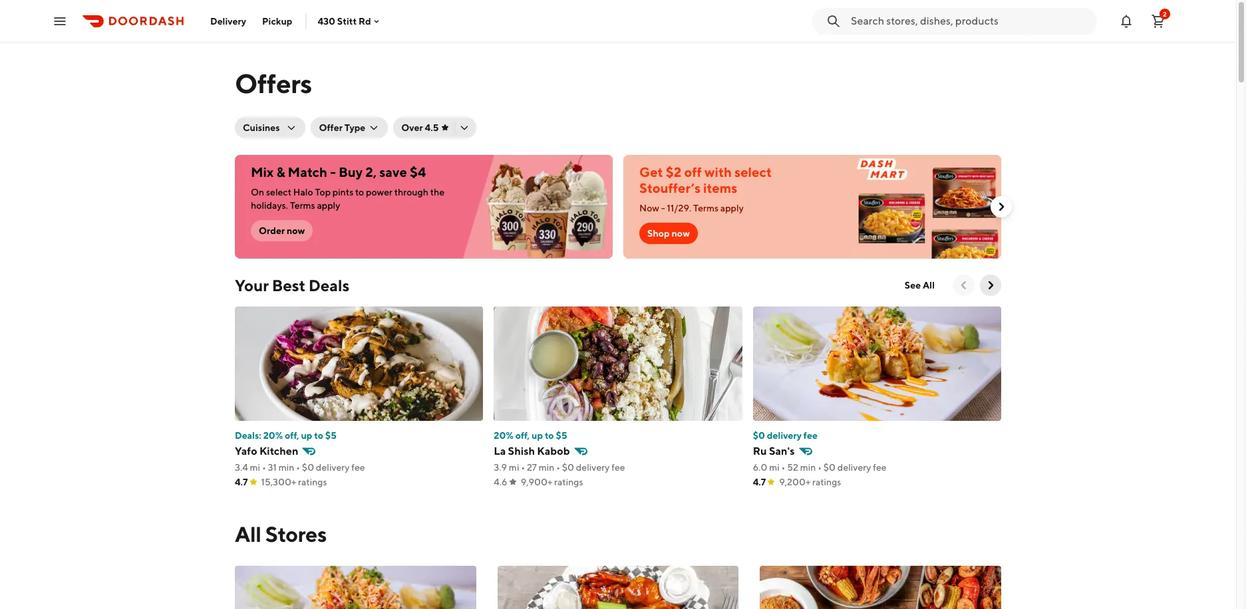 Task type: locate. For each thing, give the bounding box(es) containing it.
0 horizontal spatial mi
[[250, 463, 260, 473]]

match
[[288, 164, 328, 180]]

1 ratings from the left
[[298, 477, 327, 488]]

delivery button
[[202, 10, 254, 32]]

apply down items
[[721, 203, 744, 214]]

mi right 3.9
[[509, 463, 520, 473]]

your
[[235, 276, 269, 295]]

save
[[380, 164, 407, 180]]

$5 up 3.4 mi • 31 min • $0 delivery fee at the left bottom of page
[[325, 431, 337, 441]]

1 horizontal spatial select
[[735, 164, 772, 180]]

$0 up 9,200+ ratings
[[824, 463, 836, 473]]

all right the 'see' at the top right of the page
[[923, 280, 935, 291]]

up up "la shish kabob"
[[532, 431, 543, 441]]

delivery up 15,300+ ratings
[[316, 463, 350, 473]]

ratings for yafo kitchen
[[298, 477, 327, 488]]

2 mi from the left
[[509, 463, 520, 473]]

2
[[1164, 10, 1168, 18]]

• up 9,900+ ratings
[[557, 463, 561, 473]]

to right pints
[[356, 187, 364, 198]]

mi right 3.4
[[250, 463, 260, 473]]

now right order
[[287, 226, 305, 236]]

2 horizontal spatial min
[[801, 463, 816, 473]]

2 horizontal spatial to
[[545, 431, 554, 441]]

1 min from the left
[[279, 463, 295, 473]]

ratings
[[298, 477, 327, 488], [555, 477, 584, 488], [813, 477, 842, 488]]

3 mi from the left
[[770, 463, 780, 473]]

up
[[301, 431, 313, 441], [532, 431, 543, 441]]

select
[[735, 164, 772, 180], [266, 187, 292, 198]]

min for san's
[[801, 463, 816, 473]]

now inside "button"
[[287, 226, 305, 236]]

delivery up 9,900+ ratings
[[576, 463, 610, 473]]

see
[[905, 280, 922, 291]]

offer type
[[319, 122, 366, 133]]

0 horizontal spatial ratings
[[298, 477, 327, 488]]

to up kabob
[[545, 431, 554, 441]]

$0 up ru
[[753, 431, 766, 441]]

• up 9,200+ ratings
[[818, 463, 822, 473]]

4.6
[[494, 477, 508, 488]]

4.7 down 3.4
[[235, 477, 248, 488]]

$0
[[753, 431, 766, 441], [302, 463, 314, 473], [562, 463, 575, 473], [824, 463, 836, 473]]

on
[[251, 187, 264, 198]]

20% up kitchen
[[263, 431, 283, 441]]

min right the 31
[[279, 463, 295, 473]]

to
[[356, 187, 364, 198], [314, 431, 324, 441], [545, 431, 554, 441]]

delivery for la shish kabob
[[576, 463, 610, 473]]

mi for kitchen
[[250, 463, 260, 473]]

430
[[318, 16, 335, 26]]

yafo
[[235, 445, 257, 458]]

2 ratings from the left
[[555, 477, 584, 488]]

9,900+ ratings
[[521, 477, 584, 488]]

Store search: begin typing to search for stores available on DoorDash text field
[[851, 14, 1090, 28]]

1 horizontal spatial all
[[923, 280, 935, 291]]

mix & match - buy 2, save $4
[[251, 164, 426, 180]]

0 vertical spatial select
[[735, 164, 772, 180]]

min
[[279, 463, 295, 473], [539, 463, 555, 473], [801, 463, 816, 473]]

ratings down 3.4 mi • 31 min • $0 delivery fee at the left bottom of page
[[298, 477, 327, 488]]

6 • from the left
[[818, 463, 822, 473]]

off, up shish
[[516, 431, 530, 441]]

430 stitt rd button
[[318, 16, 382, 26]]

2 4.7 from the left
[[753, 477, 766, 488]]

deals
[[309, 276, 350, 295]]

pints
[[333, 187, 354, 198]]

1 vertical spatial all
[[235, 522, 261, 547]]

$0 up 9,900+ ratings
[[562, 463, 575, 473]]

0 vertical spatial next button of carousel image
[[995, 200, 1009, 214]]

• up 15,300+ ratings
[[296, 463, 300, 473]]

1 vertical spatial -
[[662, 203, 666, 214]]

1 horizontal spatial $5
[[556, 431, 568, 441]]

2 min from the left
[[539, 463, 555, 473]]

ratings down 3.9 mi • 27 min • $0 delivery fee
[[555, 477, 584, 488]]

3 • from the left
[[521, 463, 525, 473]]

on select halo top pints to power through the holidays. terms apply
[[251, 187, 445, 211]]

min for kitchen
[[279, 463, 295, 473]]

all
[[923, 280, 935, 291], [235, 522, 261, 547]]

1 horizontal spatial now
[[672, 228, 690, 239]]

0 horizontal spatial now
[[287, 226, 305, 236]]

pickup
[[262, 16, 293, 26]]

0 horizontal spatial off,
[[285, 431, 299, 441]]

-
[[330, 164, 336, 180], [662, 203, 666, 214]]

- left buy
[[330, 164, 336, 180]]

0 horizontal spatial 20%
[[263, 431, 283, 441]]

52
[[788, 463, 799, 473]]

0 horizontal spatial 4.7
[[235, 477, 248, 488]]

terms down 'halo'
[[290, 200, 315, 211]]

power
[[366, 187, 393, 198]]

2 off, from the left
[[516, 431, 530, 441]]

1 horizontal spatial min
[[539, 463, 555, 473]]

$5
[[325, 431, 337, 441], [556, 431, 568, 441]]

min right 27
[[539, 463, 555, 473]]

$2
[[666, 164, 682, 180]]

notification bell image
[[1119, 13, 1135, 29]]

order now
[[259, 226, 305, 236]]

next button of carousel image
[[995, 200, 1009, 214], [985, 279, 998, 292]]

0 horizontal spatial $5
[[325, 431, 337, 441]]

select up holidays.
[[266, 187, 292, 198]]

select right the with on the right of page
[[735, 164, 772, 180]]

type
[[345, 122, 366, 133]]

0 horizontal spatial terms
[[290, 200, 315, 211]]

rd
[[359, 16, 371, 26]]

1 horizontal spatial off,
[[516, 431, 530, 441]]

15,300+
[[261, 477, 296, 488]]

0 horizontal spatial up
[[301, 431, 313, 441]]

9,200+
[[780, 477, 811, 488]]

over 4.5 button
[[394, 117, 477, 138]]

apply down top
[[317, 200, 340, 211]]

with
[[705, 164, 732, 180]]

1 horizontal spatial mi
[[509, 463, 520, 473]]

off
[[685, 164, 702, 180]]

terms
[[290, 200, 315, 211], [694, 203, 719, 214]]

delivery up 9,200+ ratings
[[838, 463, 872, 473]]

mi
[[250, 463, 260, 473], [509, 463, 520, 473], [770, 463, 780, 473]]

3 min from the left
[[801, 463, 816, 473]]

2 horizontal spatial ratings
[[813, 477, 842, 488]]

shop
[[648, 228, 670, 239]]

• left 27
[[521, 463, 525, 473]]

$0 up 15,300+ ratings
[[302, 463, 314, 473]]

to up 3.4 mi • 31 min • $0 delivery fee at the left bottom of page
[[314, 431, 324, 441]]

• left the 31
[[262, 463, 266, 473]]

min up 9,200+ ratings
[[801, 463, 816, 473]]

20% up la
[[494, 431, 514, 441]]

now for match
[[287, 226, 305, 236]]

pickup button
[[254, 10, 301, 32]]

3 ratings from the left
[[813, 477, 842, 488]]

holidays.
[[251, 200, 288, 211]]

1 vertical spatial select
[[266, 187, 292, 198]]

•
[[262, 463, 266, 473], [296, 463, 300, 473], [521, 463, 525, 473], [557, 463, 561, 473], [782, 463, 786, 473], [818, 463, 822, 473]]

off, up kitchen
[[285, 431, 299, 441]]

0 horizontal spatial select
[[266, 187, 292, 198]]

previous button of carousel image
[[958, 279, 971, 292]]

4.7 down 6.0
[[753, 477, 766, 488]]

top
[[315, 187, 331, 198]]

1 horizontal spatial 4.7
[[753, 477, 766, 488]]

la
[[494, 445, 506, 458]]

1 horizontal spatial 20%
[[494, 431, 514, 441]]

1 4.7 from the left
[[235, 477, 248, 488]]

$4
[[410, 164, 426, 180]]

9,200+ ratings
[[780, 477, 842, 488]]

- right now
[[662, 203, 666, 214]]

mi right 6.0
[[770, 463, 780, 473]]

$5 up kabob
[[556, 431, 568, 441]]

• left 52
[[782, 463, 786, 473]]

9,900+
[[521, 477, 553, 488]]

halo
[[293, 187, 313, 198]]

0 horizontal spatial apply
[[317, 200, 340, 211]]

15,300+ ratings
[[261, 477, 327, 488]]

20%
[[263, 431, 283, 441], [494, 431, 514, 441]]

stores
[[265, 522, 327, 547]]

2 20% from the left
[[494, 431, 514, 441]]

2 horizontal spatial mi
[[770, 463, 780, 473]]

0 horizontal spatial to
[[314, 431, 324, 441]]

0 horizontal spatial -
[[330, 164, 336, 180]]

4.7
[[235, 477, 248, 488], [753, 477, 766, 488]]

offer type button
[[311, 117, 388, 138]]

0 vertical spatial all
[[923, 280, 935, 291]]

0 horizontal spatial min
[[279, 463, 295, 473]]

fee
[[804, 431, 818, 441], [352, 463, 365, 473], [612, 463, 626, 473], [874, 463, 887, 473]]

ratings for la shish kabob
[[555, 477, 584, 488]]

ratings down 6.0 mi • 52 min • $0 delivery fee
[[813, 477, 842, 488]]

select inside get $2 off with select stouffer's items
[[735, 164, 772, 180]]

1 mi from the left
[[250, 463, 260, 473]]

terms down items
[[694, 203, 719, 214]]

2 • from the left
[[296, 463, 300, 473]]

ru san's
[[753, 445, 795, 458]]

1 horizontal spatial up
[[532, 431, 543, 441]]

1 20% from the left
[[263, 431, 283, 441]]

open menu image
[[52, 13, 68, 29]]

3.9
[[494, 463, 507, 473]]

now inside button
[[672, 228, 690, 239]]

4.7 for ru san's
[[753, 477, 766, 488]]

apply
[[317, 200, 340, 211], [721, 203, 744, 214]]

now
[[287, 226, 305, 236], [672, 228, 690, 239]]

1 horizontal spatial -
[[662, 203, 666, 214]]

1 horizontal spatial to
[[356, 187, 364, 198]]

now right shop at the right
[[672, 228, 690, 239]]

1 horizontal spatial ratings
[[555, 477, 584, 488]]

mix
[[251, 164, 274, 180]]

all left 'stores'
[[235, 522, 261, 547]]

shish
[[508, 445, 535, 458]]

order
[[259, 226, 285, 236]]

delivery
[[767, 431, 802, 441], [316, 463, 350, 473], [576, 463, 610, 473], [838, 463, 872, 473]]

4.5
[[425, 122, 439, 133]]

up up 3.4 mi • 31 min • $0 delivery fee at the left bottom of page
[[301, 431, 313, 441]]



Task type: vqa. For each thing, say whether or not it's contained in the screenshot.
Now - 11/29. Terms apply
yes



Task type: describe. For each thing, give the bounding box(es) containing it.
your best deals link
[[235, 275, 350, 296]]

terms inside on select halo top pints to power through the holidays. terms apply
[[290, 200, 315, 211]]

mi for san's
[[770, 463, 780, 473]]

apply inside on select halo top pints to power through the holidays. terms apply
[[317, 200, 340, 211]]

430 stitt rd
[[318, 16, 371, 26]]

offer
[[319, 122, 343, 133]]

best
[[272, 276, 306, 295]]

delivery for yafo kitchen
[[316, 463, 350, 473]]

2 $5 from the left
[[556, 431, 568, 441]]

now for off
[[672, 228, 690, 239]]

3.4
[[235, 463, 248, 473]]

fee for ru san's
[[874, 463, 887, 473]]

through
[[395, 187, 429, 198]]

stouffer's
[[640, 180, 701, 196]]

1 • from the left
[[262, 463, 266, 473]]

over
[[402, 122, 423, 133]]

kabob
[[537, 445, 570, 458]]

stitt
[[337, 16, 357, 26]]

ratings for ru san's
[[813, 477, 842, 488]]

1 horizontal spatial apply
[[721, 203, 744, 214]]

6.0
[[753, 463, 768, 473]]

delivery
[[210, 16, 246, 26]]

delivery for ru san's
[[838, 463, 872, 473]]

0 horizontal spatial all
[[235, 522, 261, 547]]

get $2 off with select stouffer's items
[[640, 164, 772, 196]]

san's
[[770, 445, 795, 458]]

$0 for yafo kitchen
[[302, 463, 314, 473]]

1 up from the left
[[301, 431, 313, 441]]

2 button
[[1146, 8, 1172, 34]]

fee for yafo kitchen
[[352, 463, 365, 473]]

items
[[704, 180, 738, 196]]

11/29.
[[667, 203, 692, 214]]

1 horizontal spatial terms
[[694, 203, 719, 214]]

5 • from the left
[[782, 463, 786, 473]]

shop now button
[[640, 223, 698, 244]]

1 off, from the left
[[285, 431, 299, 441]]

mi for shish
[[509, 463, 520, 473]]

buy
[[339, 164, 363, 180]]

2,
[[366, 164, 377, 180]]

2 up from the left
[[532, 431, 543, 441]]

31
[[268, 463, 277, 473]]

2 items, open order cart image
[[1151, 13, 1167, 29]]

now
[[640, 203, 660, 214]]

4 • from the left
[[557, 463, 561, 473]]

0 vertical spatial -
[[330, 164, 336, 180]]

1 $5 from the left
[[325, 431, 337, 441]]

kitchen
[[260, 445, 299, 458]]

delivery up san's
[[767, 431, 802, 441]]

cuisines
[[243, 122, 280, 133]]

la shish kabob
[[494, 445, 570, 458]]

yafo kitchen
[[235, 445, 299, 458]]

ru
[[753, 445, 767, 458]]

20% off, up to $5
[[494, 431, 568, 441]]

get
[[640, 164, 664, 180]]

your best deals
[[235, 276, 350, 295]]

27
[[527, 463, 537, 473]]

select inside on select halo top pints to power through the holidays. terms apply
[[266, 187, 292, 198]]

the
[[431, 187, 445, 198]]

6.0 mi • 52 min • $0 delivery fee
[[753, 463, 887, 473]]

shop now
[[648, 228, 690, 239]]

deals: 20% off, up to $5
[[235, 431, 337, 441]]

offers
[[235, 68, 312, 99]]

$0 delivery fee
[[753, 431, 818, 441]]

min for shish
[[539, 463, 555, 473]]

over 4.5
[[402, 122, 439, 133]]

now - 11/29. terms apply
[[640, 203, 744, 214]]

cuisines button
[[235, 117, 306, 138]]

$0 for la shish kabob
[[562, 463, 575, 473]]

fee for la shish kabob
[[612, 463, 626, 473]]

deals:
[[235, 431, 262, 441]]

1 vertical spatial next button of carousel image
[[985, 279, 998, 292]]

see all link
[[897, 275, 943, 296]]

to inside on select halo top pints to power through the holidays. terms apply
[[356, 187, 364, 198]]

3.9 mi • 27 min • $0 delivery fee
[[494, 463, 626, 473]]

see all
[[905, 280, 935, 291]]

&
[[277, 164, 285, 180]]

3.4 mi • 31 min • $0 delivery fee
[[235, 463, 365, 473]]

order now button
[[251, 220, 313, 242]]

4.7 for yafo kitchen
[[235, 477, 248, 488]]

$0 for ru san's
[[824, 463, 836, 473]]

all stores
[[235, 522, 327, 547]]



